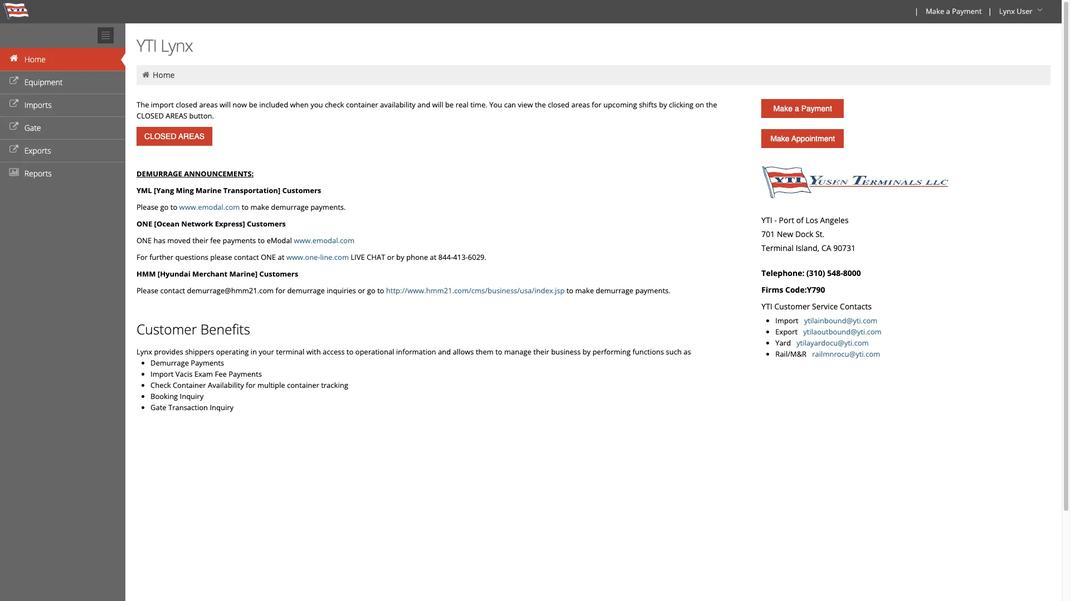 Task type: describe. For each thing, give the bounding box(es) containing it.
1 be from the left
[[249, 100, 257, 110]]

0 vertical spatial make a payment
[[926, 6, 982, 16]]

ytilainbound@yti.com
[[804, 316, 878, 326]]

1 vertical spatial go
[[367, 286, 375, 296]]

yml [yang ming marine transportation] customers
[[137, 186, 321, 196]]

1 vertical spatial payments
[[229, 370, 262, 380]]

demurrage announcements:
[[137, 169, 254, 179]]

as
[[684, 347, 691, 357]]

0 vertical spatial make
[[926, 6, 944, 16]]

www.emodal.com link for one has moved their fee payments to emodal www.emodal.com
[[294, 236, 354, 246]]

rail/m&r
[[776, 349, 810, 360]]

1 vertical spatial lynx
[[160, 34, 193, 57]]

0 horizontal spatial make
[[251, 202, 269, 212]]

one for one has moved their fee payments to emodal www.emodal.com
[[137, 236, 152, 246]]

please for please contact demurrage@hmm21.com for demurrage inquiries or go to
[[137, 286, 158, 296]]

import inside lynx provides shippers operating in your terminal with access to operational information and allows them to manage their business by performing functions such as demurrage payments import vacis exam fee payments check container availability for multiple container tracking booking inquiry gate transaction inquiry
[[150, 370, 174, 380]]

and inside lynx provides shippers operating in your terminal with access to operational information and allows them to manage their business by performing functions such as demurrage payments import vacis exam fee payments check container availability for multiple container tracking booking inquiry gate transaction inquiry
[[438, 347, 451, 357]]

please
[[210, 253, 232, 263]]

yard
[[776, 338, 795, 348]]

ytilainbound@yti.com link
[[804, 316, 878, 326]]

701
[[762, 229, 775, 240]]

demurrage
[[137, 169, 182, 179]]

fee
[[215, 370, 227, 380]]

allows
[[453, 347, 474, 357]]

firms code:y790
[[762, 285, 825, 295]]

marine
[[196, 186, 221, 196]]

transaction
[[168, 403, 208, 413]]

yti customer service contacts
[[762, 302, 872, 312]]

www.one-line.com link
[[286, 253, 349, 263]]

and inside 'the import closed areas will now be included when you check container availability and will be real time.  you can view the closed areas for upcoming shifts by clicking on the closed areas button.'
[[417, 100, 430, 110]]

1 vertical spatial customer
[[137, 321, 197, 339]]

booking
[[150, 392, 178, 402]]

appointment
[[792, 134, 835, 143]]

lynx for provides
[[137, 347, 152, 357]]

the
[[137, 100, 149, 110]]

0 vertical spatial payments
[[191, 358, 224, 368]]

1 vertical spatial inquiry
[[210, 403, 234, 413]]

hmm
[[137, 269, 156, 279]]

container inside lynx provides shippers operating in your terminal with access to operational information and allows them to manage their business by performing functions such as demurrage payments import vacis exam fee payments check container availability for multiple container tracking booking inquiry gate transaction inquiry
[[287, 381, 319, 391]]

ca
[[822, 243, 831, 254]]

0 horizontal spatial make a payment
[[774, 104, 832, 113]]

ming
[[176, 186, 194, 196]]

2 closed from the left
[[548, 100, 570, 110]]

please contact demurrage@hmm21.com for demurrage inquiries or go to http://www.hmm21.com/cms/business/usa/index.jsp to make demurrage payments.
[[137, 286, 671, 296]]

http://www.hmm21.com/cms/business/usa/index.jsp
[[386, 286, 565, 296]]

provides
[[154, 347, 183, 357]]

0 horizontal spatial contact
[[160, 286, 185, 296]]

los
[[806, 215, 818, 226]]

angeles
[[820, 215, 849, 226]]

demurrage
[[150, 358, 189, 368]]

ytilaoutbound@yti.com link
[[803, 327, 882, 337]]

user
[[1017, 6, 1033, 16]]

when
[[290, 100, 309, 110]]

0 vertical spatial payments.
[[311, 202, 346, 212]]

included
[[259, 100, 288, 110]]

information
[[396, 347, 436, 357]]

0 horizontal spatial make a payment link
[[762, 99, 844, 118]]

one [ocean network express] customers
[[137, 219, 286, 229]]

shippers
[[185, 347, 214, 357]]

availability
[[208, 381, 244, 391]]

transportation]
[[223, 186, 280, 196]]

functions
[[633, 347, 664, 357]]

angle down image
[[1035, 6, 1046, 14]]

1 horizontal spatial import
[[776, 316, 799, 326]]

1 closed from the left
[[176, 100, 197, 110]]

upcoming
[[603, 100, 637, 110]]

2 | from the left
[[988, 6, 992, 16]]

6029.
[[468, 253, 486, 263]]

2 vertical spatial one
[[261, 253, 276, 263]]

please for please go to
[[137, 202, 158, 212]]

0 vertical spatial inquiry
[[180, 392, 204, 402]]

operating
[[216, 347, 249, 357]]

1 the from the left
[[535, 100, 546, 110]]

availability
[[380, 100, 416, 110]]

multiple
[[257, 381, 285, 391]]

1 vertical spatial payment
[[801, 104, 832, 113]]

time.
[[470, 100, 488, 110]]

make for make appointment link
[[771, 134, 790, 143]]

you
[[489, 100, 502, 110]]

questions
[[175, 253, 208, 263]]

0 vertical spatial customers
[[282, 186, 321, 196]]

one has moved their fee payments to emodal www.emodal.com
[[137, 236, 354, 246]]

0 vertical spatial www.emodal.com
[[179, 202, 240, 212]]

external link image for exports
[[8, 146, 20, 154]]

dock
[[795, 229, 814, 240]]

gate inside lynx provides shippers operating in your terminal with access to operational information and allows them to manage their business by performing functions such as demurrage payments import vacis exam fee payments check container availability for multiple container tracking booking inquiry gate transaction inquiry
[[150, 403, 166, 413]]

railmnrocu@yti.com link
[[812, 349, 880, 360]]

new
[[777, 229, 793, 240]]

demurrage@hmm21.com
[[187, 286, 274, 296]]

lynx user
[[999, 6, 1033, 16]]

areas
[[166, 111, 187, 121]]

announcements:
[[184, 169, 254, 179]]

0 vertical spatial customer
[[774, 302, 810, 312]]

with
[[306, 347, 321, 357]]

telephone:
[[762, 268, 805, 279]]

fee
[[210, 236, 221, 246]]

you
[[311, 100, 323, 110]]

1 horizontal spatial contact
[[234, 253, 259, 263]]

moved
[[167, 236, 191, 246]]

for further questions please contact one at www.one-line.com live chat or by phone at 844-413-6029.
[[137, 253, 486, 263]]

terminal
[[762, 243, 794, 254]]

customers for hmm [hyundai merchant marine] customers
[[259, 269, 298, 279]]

on
[[696, 100, 704, 110]]

1 horizontal spatial home link
[[153, 70, 175, 80]]

customers for one [ocean network express] customers
[[247, 219, 286, 229]]

0 vertical spatial or
[[387, 253, 394, 263]]

0 vertical spatial their
[[192, 236, 208, 246]]

benefits
[[200, 321, 250, 339]]

2 areas from the left
[[571, 100, 590, 110]]

can
[[504, 100, 516, 110]]

yti for yti - port of los angeles 701 new dock st. terminal island, ca 90731
[[762, 215, 772, 226]]

1 horizontal spatial payment
[[952, 6, 982, 16]]

2 at from the left
[[430, 253, 437, 263]]

check
[[325, 100, 344, 110]]

service
[[812, 302, 838, 312]]

1 vertical spatial make
[[575, 286, 594, 296]]

[ocean
[[154, 219, 179, 229]]

bar chart image
[[8, 169, 20, 177]]

1 vertical spatial for
[[276, 286, 285, 296]]



Task type: vqa. For each thing, say whether or not it's contained in the screenshot.


Task type: locate. For each thing, give the bounding box(es) containing it.
please down hmm
[[137, 286, 158, 296]]

operational
[[355, 347, 394, 357]]

0 vertical spatial make a payment link
[[921, 0, 986, 23]]

2 horizontal spatial for
[[592, 100, 602, 110]]

areas
[[199, 100, 218, 110], [571, 100, 590, 110]]

further
[[150, 253, 173, 263]]

1 at from the left
[[278, 253, 284, 263]]

yti for yti lynx
[[137, 34, 157, 57]]

413-
[[453, 253, 468, 263]]

by inside 'the import closed areas will now be included when you check container availability and will be real time.  you can view the closed areas for upcoming shifts by clicking on the closed areas button.'
[[659, 100, 667, 110]]

1 horizontal spatial make a payment
[[926, 6, 982, 16]]

0 horizontal spatial home
[[24, 54, 46, 65]]

one for one [ocean network express] customers
[[137, 219, 152, 229]]

areas left upcoming
[[571, 100, 590, 110]]

0 horizontal spatial gate
[[24, 123, 41, 133]]

payments
[[223, 236, 256, 246]]

home up equipment
[[24, 54, 46, 65]]

customers up emodal
[[247, 219, 286, 229]]

lynx provides shippers operating in your terminal with access to operational information and allows them to manage their business by performing functions such as demurrage payments import vacis exam fee payments check container availability for multiple container tracking booking inquiry gate transaction inquiry
[[137, 347, 691, 413]]

be left "real"
[[445, 100, 454, 110]]

1 horizontal spatial go
[[367, 286, 375, 296]]

or right inquiries
[[358, 286, 365, 296]]

2 vertical spatial make
[[771, 134, 790, 143]]

gate down booking
[[150, 403, 166, 413]]

be right now
[[249, 100, 257, 110]]

network
[[181, 219, 213, 229]]

phone
[[406, 253, 428, 263]]

them
[[476, 347, 494, 357]]

will
[[220, 100, 231, 110], [432, 100, 443, 110]]

2 vertical spatial lynx
[[137, 347, 152, 357]]

0 vertical spatial make
[[251, 202, 269, 212]]

8000
[[843, 268, 861, 279]]

their
[[192, 236, 208, 246], [533, 347, 549, 357]]

external link image for imports
[[8, 100, 20, 108]]

1 horizontal spatial gate
[[150, 403, 166, 413]]

make
[[251, 202, 269, 212], [575, 286, 594, 296]]

inquiry down availability
[[210, 403, 234, 413]]

customers right 'transportation]'
[[282, 186, 321, 196]]

www.emodal.com down marine
[[179, 202, 240, 212]]

one down emodal
[[261, 253, 276, 263]]

external link image for equipment
[[8, 77, 20, 85]]

0 horizontal spatial home image
[[8, 55, 20, 62]]

imports
[[24, 100, 52, 110]]

payment left lynx user
[[952, 6, 982, 16]]

such
[[666, 347, 682, 357]]

1 horizontal spatial payments
[[229, 370, 262, 380]]

express]
[[215, 219, 245, 229]]

1 horizontal spatial www.emodal.com link
[[294, 236, 354, 246]]

1 vertical spatial www.emodal.com
[[294, 236, 354, 246]]

1 vertical spatial payments.
[[635, 286, 671, 296]]

lynx for user
[[999, 6, 1015, 16]]

None submit
[[137, 127, 212, 146]]

lynx
[[999, 6, 1015, 16], [160, 34, 193, 57], [137, 347, 152, 357]]

2 vertical spatial for
[[246, 381, 256, 391]]

0 vertical spatial home image
[[8, 55, 20, 62]]

0 horizontal spatial a
[[795, 104, 799, 113]]

1 horizontal spatial at
[[430, 253, 437, 263]]

gate
[[24, 123, 41, 133], [150, 403, 166, 413]]

external link image inside equipment "link"
[[8, 77, 20, 85]]

1 will from the left
[[220, 100, 231, 110]]

1 horizontal spatial and
[[438, 347, 451, 357]]

1 vertical spatial one
[[137, 236, 152, 246]]

import up check in the bottom of the page
[[150, 370, 174, 380]]

1 external link image from the top
[[8, 77, 20, 85]]

terminal
[[276, 347, 305, 357]]

0 vertical spatial payment
[[952, 6, 982, 16]]

by
[[659, 100, 667, 110], [396, 253, 404, 263], [583, 347, 591, 357]]

0 horizontal spatial import
[[150, 370, 174, 380]]

for left multiple
[[246, 381, 256, 391]]

external link image left equipment
[[8, 77, 20, 85]]

1 vertical spatial home
[[153, 70, 175, 80]]

0 vertical spatial and
[[417, 100, 430, 110]]

0 horizontal spatial payment
[[801, 104, 832, 113]]

1 horizontal spatial home image
[[141, 71, 151, 79]]

at
[[278, 253, 284, 263], [430, 253, 437, 263]]

payment up appointment
[[801, 104, 832, 113]]

their inside lynx provides shippers operating in your terminal with access to operational information and allows them to manage their business by performing functions such as demurrage payments import vacis exam fee payments check container availability for multiple container tracking booking inquiry gate transaction inquiry
[[533, 347, 549, 357]]

|
[[915, 6, 919, 16], [988, 6, 992, 16]]

0 horizontal spatial for
[[246, 381, 256, 391]]

1 vertical spatial or
[[358, 286, 365, 296]]

hmm [hyundai merchant marine] customers
[[137, 269, 298, 279]]

(310)
[[807, 268, 825, 279]]

home image up equipment "link"
[[8, 55, 20, 62]]

2 external link image from the top
[[8, 123, 20, 131]]

for
[[137, 253, 148, 263]]

1 vertical spatial customers
[[247, 219, 286, 229]]

external link image inside exports link
[[8, 146, 20, 154]]

0 horizontal spatial home link
[[0, 48, 125, 71]]

external link image for gate
[[8, 123, 20, 131]]

code:y790
[[785, 285, 825, 295]]

chat
[[367, 253, 385, 263]]

http://www.hmm21.com/cms/business/usa/index.jsp link
[[386, 286, 565, 296]]

the right view
[[535, 100, 546, 110]]

0 vertical spatial import
[[776, 316, 799, 326]]

business
[[551, 347, 581, 357]]

external link image inside the gate link
[[8, 123, 20, 131]]

0 horizontal spatial will
[[220, 100, 231, 110]]

and left 'allows'
[[438, 347, 451, 357]]

2 the from the left
[[706, 100, 717, 110]]

1 vertical spatial home image
[[141, 71, 151, 79]]

2 vertical spatial yti
[[762, 302, 772, 312]]

at down emodal
[[278, 253, 284, 263]]

at left 844-
[[430, 253, 437, 263]]

0 horizontal spatial by
[[396, 253, 404, 263]]

inquiry down container
[[180, 392, 204, 402]]

1 vertical spatial make a payment
[[774, 104, 832, 113]]

home image up the
[[141, 71, 151, 79]]

by right "business"
[[583, 347, 591, 357]]

make for the leftmost make a payment link
[[774, 104, 793, 113]]

container left 'tracking'
[[287, 381, 319, 391]]

live
[[351, 253, 365, 263]]

in
[[251, 347, 257, 357]]

by left phone
[[396, 253, 404, 263]]

for inside 'the import closed areas will now be included when you check container availability and will be real time.  you can view the closed areas for upcoming shifts by clicking on the closed areas button.'
[[592, 100, 602, 110]]

will left "real"
[[432, 100, 443, 110]]

lynx user link
[[994, 0, 1050, 23]]

1 horizontal spatial container
[[346, 100, 378, 110]]

the import closed areas will now be included when you check container availability and will be real time.  you can view the closed areas for upcoming shifts by clicking on the closed areas button.
[[137, 100, 717, 121]]

0 vertical spatial go
[[160, 202, 169, 212]]

yti - port of los angeles 701 new dock st. terminal island, ca 90731
[[762, 215, 856, 254]]

0 vertical spatial home
[[24, 54, 46, 65]]

by right shifts
[[659, 100, 667, 110]]

1 horizontal spatial areas
[[571, 100, 590, 110]]

their left fee
[[192, 236, 208, 246]]

for left upcoming
[[592, 100, 602, 110]]

ytilayardocu@yti.com link
[[797, 338, 869, 348]]

1 horizontal spatial home
[[153, 70, 175, 80]]

1 horizontal spatial inquiry
[[210, 403, 234, 413]]

1 horizontal spatial a
[[946, 6, 950, 16]]

be
[[249, 100, 257, 110], [445, 100, 454, 110]]

0 horizontal spatial |
[[915, 6, 919, 16]]

manage
[[504, 347, 532, 357]]

844-
[[438, 253, 453, 263]]

customer down firms code:y790
[[774, 302, 810, 312]]

0 vertical spatial external link image
[[8, 77, 20, 85]]

1 horizontal spatial |
[[988, 6, 992, 16]]

1 vertical spatial yti
[[762, 215, 772, 226]]

home image
[[8, 55, 20, 62], [141, 71, 151, 79]]

1 areas from the left
[[199, 100, 218, 110]]

contact down one has moved their fee payments to emodal www.emodal.com
[[234, 253, 259, 263]]

1 horizontal spatial customer
[[774, 302, 810, 312]]

1 vertical spatial please
[[137, 286, 158, 296]]

access
[[323, 347, 345, 357]]

customers down www.one-
[[259, 269, 298, 279]]

closed up areas
[[176, 100, 197, 110]]

gate up exports
[[24, 123, 41, 133]]

www.emodal.com link
[[179, 202, 240, 212], [294, 236, 354, 246]]

external link image
[[8, 100, 20, 108], [8, 146, 20, 154]]

1 please from the top
[[137, 202, 158, 212]]

90731
[[833, 243, 856, 254]]

home link
[[0, 48, 125, 71], [153, 70, 175, 80]]

1 vertical spatial external link image
[[8, 123, 20, 131]]

their right manage
[[533, 347, 549, 357]]

www.emodal.com link for to make demurrage payments.
[[179, 202, 240, 212]]

the right on
[[706, 100, 717, 110]]

0 horizontal spatial go
[[160, 202, 169, 212]]

and right availability
[[417, 100, 430, 110]]

2 please from the top
[[137, 286, 158, 296]]

demurrage
[[271, 202, 309, 212], [287, 286, 325, 296], [596, 286, 634, 296]]

container inside 'the import closed areas will now be included when you check container availability and will be real time.  you can view the closed areas for upcoming shifts by clicking on the closed areas button.'
[[346, 100, 378, 110]]

make appointment link
[[762, 129, 844, 148]]

performing
[[593, 347, 631, 357]]

vacis
[[175, 370, 193, 380]]

equipment
[[24, 77, 63, 88]]

make appointment
[[771, 134, 835, 143]]

closed right view
[[548, 100, 570, 110]]

view
[[518, 100, 533, 110]]

1 vertical spatial container
[[287, 381, 319, 391]]

0 horizontal spatial areas
[[199, 100, 218, 110]]

external link image
[[8, 77, 20, 85], [8, 123, 20, 131]]

yti lynx
[[137, 34, 193, 57]]

import ytilainbound@yti.com
[[776, 316, 878, 326]]

customer up provides
[[137, 321, 197, 339]]

2 external link image from the top
[[8, 146, 20, 154]]

1 horizontal spatial for
[[276, 286, 285, 296]]

has
[[154, 236, 165, 246]]

external link image up bar chart icon
[[8, 123, 20, 131]]

external link image up bar chart icon
[[8, 146, 20, 154]]

areas up button.
[[199, 100, 218, 110]]

1 external link image from the top
[[8, 100, 20, 108]]

clicking
[[669, 100, 694, 110]]

home link down yti lynx
[[153, 70, 175, 80]]

external link image left 'imports'
[[8, 100, 20, 108]]

2 horizontal spatial by
[[659, 100, 667, 110]]

ytilayardocu@yti.com
[[797, 338, 869, 348]]

marine]
[[229, 269, 258, 279]]

import
[[151, 100, 174, 110]]

0 horizontal spatial their
[[192, 236, 208, 246]]

2 horizontal spatial lynx
[[999, 6, 1015, 16]]

payments
[[191, 358, 224, 368], [229, 370, 262, 380]]

now
[[233, 100, 247, 110]]

www.emodal.com link up the www.one-line.com link
[[294, 236, 354, 246]]

1 vertical spatial their
[[533, 347, 549, 357]]

0 horizontal spatial or
[[358, 286, 365, 296]]

1 horizontal spatial be
[[445, 100, 454, 110]]

island,
[[796, 243, 820, 254]]

2 vertical spatial by
[[583, 347, 591, 357]]

customer
[[774, 302, 810, 312], [137, 321, 197, 339]]

www.one-
[[286, 253, 320, 263]]

0 horizontal spatial customer
[[137, 321, 197, 339]]

line.com
[[320, 253, 349, 263]]

container right check
[[346, 100, 378, 110]]

external link image inside imports "link"
[[8, 100, 20, 108]]

-
[[774, 215, 777, 226]]

check
[[150, 381, 171, 391]]

container
[[173, 381, 206, 391]]

1 horizontal spatial payments.
[[635, 286, 671, 296]]

www.emodal.com up the www.one-line.com link
[[294, 236, 354, 246]]

0 horizontal spatial www.emodal.com link
[[179, 202, 240, 212]]

one
[[137, 219, 152, 229], [137, 236, 152, 246], [261, 253, 276, 263]]

button.
[[189, 111, 214, 121]]

or right chat
[[387, 253, 394, 263]]

import up export
[[776, 316, 799, 326]]

1 vertical spatial by
[[396, 253, 404, 263]]

1 horizontal spatial lynx
[[160, 34, 193, 57]]

0 vertical spatial lynx
[[999, 6, 1015, 16]]

1 vertical spatial gate
[[150, 403, 166, 413]]

1 vertical spatial a
[[795, 104, 799, 113]]

home down yti lynx
[[153, 70, 175, 80]]

0 vertical spatial yti
[[137, 34, 157, 57]]

1 vertical spatial www.emodal.com link
[[294, 236, 354, 246]]

2 be from the left
[[445, 100, 454, 110]]

0 horizontal spatial container
[[287, 381, 319, 391]]

1 vertical spatial make
[[774, 104, 793, 113]]

by inside lynx provides shippers operating in your terminal with access to operational information and allows them to manage their business by performing functions such as demurrage payments import vacis exam fee payments check container availability for multiple container tracking booking inquiry gate transaction inquiry
[[583, 347, 591, 357]]

2 will from the left
[[432, 100, 443, 110]]

0 vertical spatial contact
[[234, 253, 259, 263]]

lynx inside lynx provides shippers operating in your terminal with access to operational information and allows them to manage their business by performing functions such as demurrage payments import vacis exam fee payments check container availability for multiple container tracking booking inquiry gate transaction inquiry
[[137, 347, 152, 357]]

contact down [hyundai on the left top
[[160, 286, 185, 296]]

0 vertical spatial a
[[946, 6, 950, 16]]

home link up equipment
[[0, 48, 125, 71]]

real
[[456, 100, 469, 110]]

www.emodal.com link down marine
[[179, 202, 240, 212]]

contacts
[[840, 302, 872, 312]]

1 | from the left
[[915, 6, 919, 16]]

payments up exam
[[191, 358, 224, 368]]

yti for yti customer service contacts
[[762, 302, 772, 312]]

one left [ocean
[[137, 219, 152, 229]]

0 horizontal spatial lynx
[[137, 347, 152, 357]]

for down for further questions please contact one at www.one-line.com live chat or by phone at 844-413-6029.
[[276, 286, 285, 296]]

your
[[259, 347, 274, 357]]

telephone: (310) 548-8000
[[762, 268, 861, 279]]

one left has
[[137, 236, 152, 246]]

0 horizontal spatial be
[[249, 100, 257, 110]]

0 horizontal spatial payments
[[191, 358, 224, 368]]

1 vertical spatial contact
[[160, 286, 185, 296]]

1 horizontal spatial the
[[706, 100, 717, 110]]

will left now
[[220, 100, 231, 110]]

payments up availability
[[229, 370, 262, 380]]

0 vertical spatial container
[[346, 100, 378, 110]]

1 horizontal spatial their
[[533, 347, 549, 357]]

go down [yang
[[160, 202, 169, 212]]

0 horizontal spatial at
[[278, 253, 284, 263]]

0 vertical spatial www.emodal.com link
[[179, 202, 240, 212]]

exports link
[[0, 139, 125, 162]]

customers
[[282, 186, 321, 196], [247, 219, 286, 229], [259, 269, 298, 279]]

container
[[346, 100, 378, 110], [287, 381, 319, 391]]

gate link
[[0, 116, 125, 139]]

go right inquiries
[[367, 286, 375, 296]]

0 horizontal spatial inquiry
[[180, 392, 204, 402]]

please down yml
[[137, 202, 158, 212]]

for inside lynx provides shippers operating in your terminal with access to operational information and allows them to manage their business by performing functions such as demurrage payments import vacis exam fee payments check container availability for multiple container tracking booking inquiry gate transaction inquiry
[[246, 381, 256, 391]]

[yang
[[154, 186, 174, 196]]

yti inside yti - port of los angeles 701 new dock st. terminal island, ca 90731
[[762, 215, 772, 226]]

port
[[779, 215, 794, 226]]



